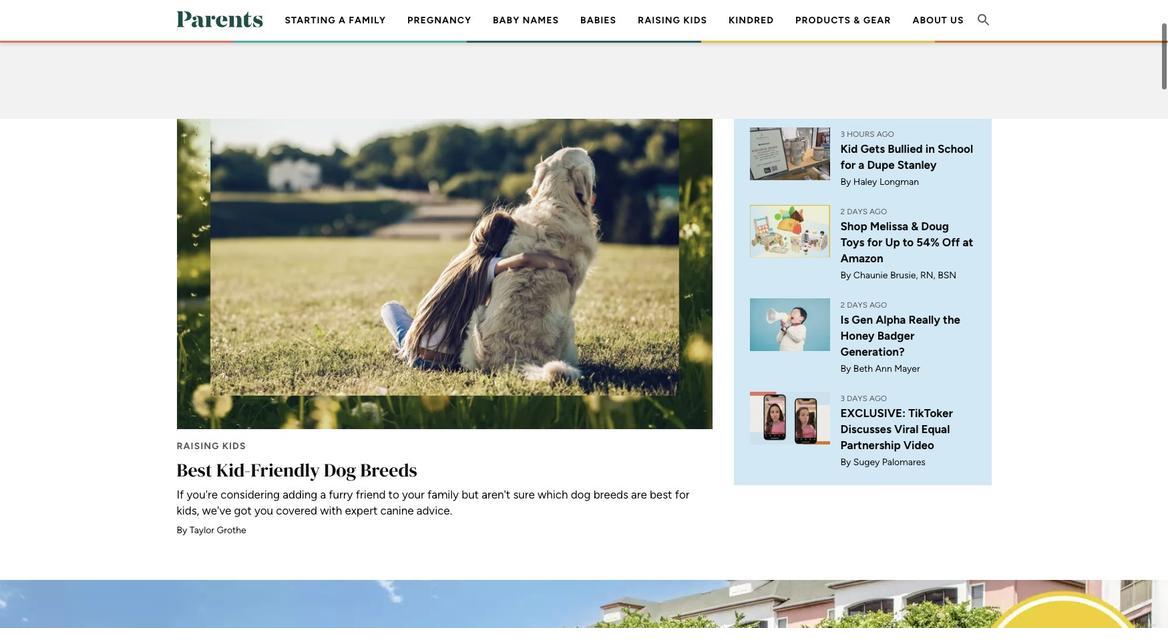 Task type: locate. For each thing, give the bounding box(es) containing it.
kid gets bullied in school for a dupe stanley
[[841, 142, 974, 172]]

names
[[523, 15, 559, 26]]

0 vertical spatial &
[[854, 15, 861, 26]]

&
[[854, 15, 861, 26], [911, 220, 919, 233]]

0 vertical spatial for
[[841, 158, 856, 172]]

kids
[[684, 15, 707, 26]]

bullied
[[888, 142, 923, 156]]

1 vertical spatial a
[[859, 158, 865, 172]]

kindred link
[[729, 15, 774, 26]]

school
[[938, 142, 974, 156]]

equal
[[922, 423, 950, 436]]

for
[[841, 158, 856, 172], [868, 236, 883, 249]]

at
[[963, 236, 974, 249]]

starting
[[285, 15, 336, 26]]

& inside header navigation
[[854, 15, 861, 26]]

discusses
[[841, 423, 892, 436]]

for down kid
[[841, 158, 856, 172]]

viral
[[895, 423, 919, 436]]

about
[[913, 15, 948, 26]]

0 horizontal spatial a
[[339, 15, 346, 26]]

amazon
[[841, 252, 884, 265]]

breeds
[[360, 458, 417, 483]]

badger
[[878, 329, 915, 343]]

melissa
[[870, 220, 909, 233]]

is
[[841, 313, 849, 327]]

1 horizontal spatial for
[[868, 236, 883, 249]]

shop
[[841, 220, 868, 233]]

for left "up"
[[868, 236, 883, 249]]

kid screaming into loudspeaker image
[[750, 299, 830, 352]]

friendly
[[251, 458, 320, 483]]

baby
[[493, 15, 520, 26]]

is gen alpha really the honey badger generation? link
[[750, 299, 976, 376]]

96
[[298, 5, 324, 38]]

the
[[943, 313, 961, 327]]

gear
[[864, 15, 892, 26]]

0 vertical spatial a
[[339, 15, 346, 26]]

0 horizontal spatial &
[[854, 15, 861, 26]]

& left gear
[[854, 15, 861, 26]]

search image
[[976, 12, 992, 28]]

products & gear
[[796, 15, 892, 26]]

0 horizontal spatial for
[[841, 158, 856, 172]]

best
[[177, 458, 212, 483]]

family
[[349, 15, 386, 26]]

honey
[[841, 329, 875, 343]]

years
[[221, 39, 247, 51]]

kid gets bullied in school for a dupe stanley link
[[750, 128, 976, 189]]

us
[[951, 15, 964, 26]]

partnership
[[841, 439, 901, 452]]

gen
[[852, 313, 873, 327]]

for inside shop melissa & doug toys for up to 54% off at amazon
[[868, 236, 883, 249]]

articles
[[638, 39, 674, 51]]

kids in a pool, text reads parents family travel awards 2023 image
[[0, 581, 1169, 629]]

best kid-friendly dog breeds
[[177, 458, 417, 483]]

a left dupe
[[859, 158, 865, 172]]

stanley cup in store photo image
[[750, 128, 830, 181]]

doug
[[921, 220, 949, 233]]

baby names
[[493, 15, 559, 26]]

is gen alpha really the honey badger generation?
[[841, 313, 961, 359]]

kindred
[[729, 15, 774, 26]]

written
[[528, 39, 564, 51]]

1 vertical spatial for
[[868, 236, 883, 249]]

alpha
[[876, 313, 906, 327]]

for for kid
[[841, 158, 856, 172]]

babies link
[[581, 15, 617, 26]]

& up to on the right top of page
[[911, 220, 919, 233]]

1 vertical spatial &
[[911, 220, 919, 233]]

1 horizontal spatial a
[[859, 158, 865, 172]]

babies
[[581, 15, 617, 26]]

tiktoker
[[909, 407, 953, 420]]

really
[[909, 313, 941, 327]]

kid
[[841, 142, 858, 156]]

a up the 'parenting'
[[339, 15, 346, 26]]

reviewed
[[589, 39, 635, 51]]

screengrab images from abby eckel's tiktok video image
[[750, 392, 830, 446]]

visit parents' homepage image
[[177, 11, 263, 27]]

kid-
[[216, 458, 251, 483]]

a
[[339, 15, 346, 26], [859, 158, 865, 172]]

exclusive: tiktoker discusses viral equal partnership video
[[841, 407, 953, 452]]

up
[[886, 236, 900, 249]]

about us
[[913, 15, 964, 26]]

96 years of fact-based parenting advice
[[221, 5, 401, 51]]

stanley
[[898, 158, 937, 172]]

toys
[[841, 236, 865, 249]]

pregnancy
[[408, 15, 472, 26]]

1 horizontal spatial &
[[911, 220, 919, 233]]

little girl with her arm around a golden retriever dog image
[[177, 73, 713, 430]]

for inside kid gets bullied in school for a dupe stanley
[[841, 158, 856, 172]]



Task type: vqa. For each thing, say whether or not it's contained in the screenshot.


Task type: describe. For each thing, give the bounding box(es) containing it.
exclusive:
[[841, 407, 906, 420]]

raising kids
[[638, 15, 707, 26]]

video
[[904, 439, 935, 452]]

off
[[943, 236, 960, 249]]

8000+ expertly written and reviewed articles
[[486, 5, 674, 51]]

starting a family
[[285, 15, 386, 26]]

8000+
[[550, 5, 611, 38]]

based
[[288, 39, 317, 51]]

products & gear link
[[796, 15, 892, 26]]

of
[[250, 39, 260, 51]]

parents love these 'educational and fun' melissa & doug toysâand some are nearly 50% off on amazon tout image
[[750, 205, 830, 259]]

and
[[567, 39, 586, 51]]

starting a family link
[[285, 15, 386, 26]]

families
[[781, 39, 820, 51]]

shop melissa & doug toys for up to 54% off at amazon
[[841, 220, 974, 265]]

fact-
[[262, 39, 288, 51]]

best kid-friendly dog breeds link
[[177, 73, 713, 538]]

to
[[903, 236, 914, 249]]

shop melissa & doug toys for up to 54% off at amazon link
[[750, 205, 976, 283]]

dog
[[324, 458, 356, 483]]

pregnancy link
[[408, 15, 472, 26]]

expertly
[[486, 39, 525, 51]]

raising kids link
[[638, 15, 707, 26]]

exclusive: tiktoker discusses viral equal partnership video link
[[750, 392, 976, 470]]

a inside kid gets bullied in school for a dupe stanley
[[859, 158, 865, 172]]

annually
[[876, 39, 917, 51]]

products
[[796, 15, 851, 26]]

a inside header navigation
[[339, 15, 346, 26]]

parenting
[[320, 39, 365, 51]]

in
[[926, 142, 935, 156]]

advice
[[368, 39, 401, 51]]

40mm
[[818, 5, 881, 38]]

dupe
[[867, 158, 895, 172]]

for for shop
[[868, 236, 883, 249]]

40mm families supported annually
[[781, 5, 917, 51]]

supported
[[823, 39, 874, 51]]

& inside shop melissa & doug toys for up to 54% off at amazon
[[911, 220, 919, 233]]

54%
[[917, 236, 940, 249]]

header navigation
[[274, 0, 975, 83]]

generation?
[[841, 345, 905, 359]]

baby names link
[[493, 15, 559, 26]]

raising
[[638, 15, 681, 26]]

gets
[[861, 142, 885, 156]]

about us link
[[913, 15, 964, 26]]



